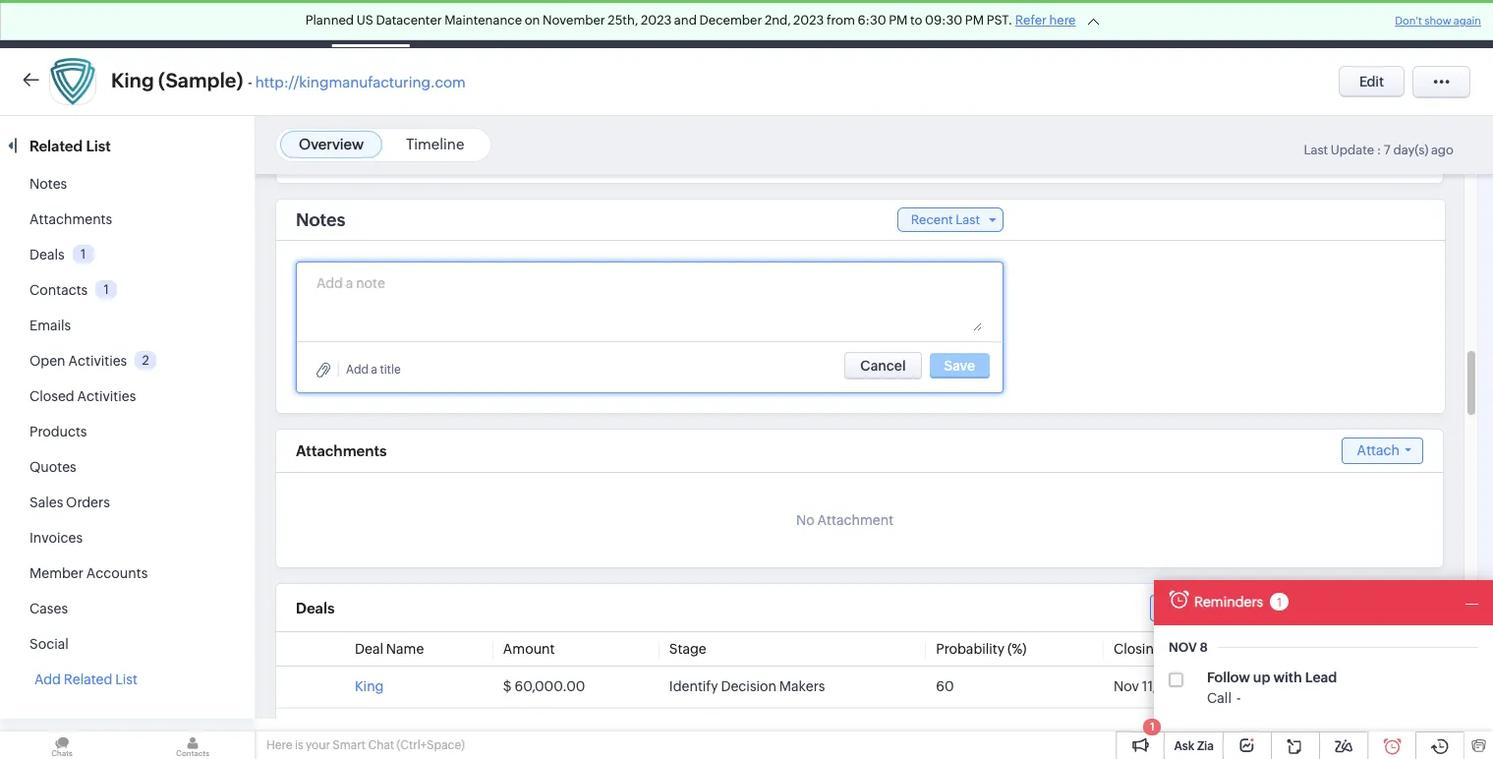 Task type: locate. For each thing, give the bounding box(es) containing it.
enterprise-trial upgrade
[[1030, 9, 1119, 38]]

edit link
[[1333, 594, 1389, 621]]

1 vertical spatial related
[[64, 672, 112, 687]]

-
[[248, 74, 252, 90], [1237, 690, 1241, 706]]

nov left 8
[[1169, 640, 1198, 655]]

on
[[525, 13, 540, 28]]

1 vertical spatial activities
[[77, 388, 136, 404]]

1 vertical spatial last
[[956, 212, 981, 227]]

ask
[[1175, 740, 1195, 753]]

contacts up king (sample) - http://kingmanufacturing.com
[[250, 16, 309, 32]]

deals link down attachments link
[[30, 247, 65, 263]]

member
[[30, 565, 84, 581]]

activities
[[68, 353, 127, 369], [77, 388, 136, 404]]

1 vertical spatial edit
[[1348, 599, 1373, 615]]

a
[[371, 362, 378, 376]]

0 horizontal spatial attachments
[[30, 211, 112, 227]]

list up chats image
[[115, 672, 138, 687]]

1 vertical spatial deal
[[355, 641, 384, 657]]

contacts link up emails
[[30, 282, 88, 298]]

attach link
[[1342, 438, 1424, 464]]

1 horizontal spatial new
[[1279, 679, 1308, 694]]

up
[[1254, 670, 1271, 685]]

1 horizontal spatial last
[[1304, 143, 1329, 157]]

closing date
[[1114, 641, 1196, 657]]

contacts link up king (sample) - http://kingmanufacturing.com
[[235, 0, 324, 48]]

- right the call
[[1237, 690, 1241, 706]]

1 horizontal spatial king
[[355, 679, 384, 694]]

1 vertical spatial contacts
[[30, 282, 88, 298]]

attachments down add a title
[[296, 443, 387, 459]]

last update : 7 day(s) ago
[[1304, 143, 1455, 157]]

add down social link
[[34, 672, 61, 687]]

profile image
[[1405, 8, 1437, 40]]

1 horizontal spatial nov
[[1169, 640, 1198, 655]]

1 vertical spatial accounts
[[86, 565, 148, 581]]

king link
[[355, 679, 384, 694]]

1 vertical spatial notes
[[296, 209, 346, 230]]

contacts up emails
[[30, 282, 88, 298]]

0 vertical spatial notes
[[30, 176, 67, 192]]

date
[[1166, 641, 1196, 657]]

notes
[[30, 176, 67, 192], [296, 209, 346, 230]]

1 horizontal spatial contacts
[[250, 16, 309, 32]]

probability (%) link
[[937, 641, 1027, 657]]

notes down the overview
[[296, 209, 346, 230]]

0 vertical spatial -
[[248, 74, 252, 90]]

- right (sample)
[[248, 74, 252, 90]]

related up 'notes' link
[[30, 138, 83, 154]]

pm left to
[[889, 13, 908, 28]]

last
[[1304, 143, 1329, 157], [956, 212, 981, 227]]

2 pm from the left
[[966, 13, 984, 28]]

identify decision makers
[[670, 679, 826, 694]]

None button
[[845, 352, 922, 380]]

nov left 11,
[[1114, 679, 1140, 694]]

is
[[295, 739, 303, 752]]

2023 right 11,
[[1160, 679, 1193, 694]]

1 horizontal spatial deal
[[1281, 599, 1309, 615]]

edit right new deal
[[1348, 599, 1373, 615]]

- inside king (sample) - http://kingmanufacturing.com
[[248, 74, 252, 90]]

1
[[81, 247, 86, 261], [104, 282, 109, 297], [1278, 596, 1283, 610], [1151, 721, 1155, 733]]

closed activities link
[[30, 388, 136, 404]]

new business
[[1279, 679, 1367, 694]]

11,
[[1143, 679, 1157, 694]]

king down the deal name
[[355, 679, 384, 694]]

create menu image
[[1148, 0, 1196, 48]]

overview link
[[299, 136, 364, 152]]

1 pm from the left
[[889, 13, 908, 28]]

1 vertical spatial add
[[34, 672, 61, 687]]

0 horizontal spatial new
[[1249, 599, 1278, 615]]

stage link
[[670, 641, 707, 657]]

0 horizontal spatial pm
[[889, 13, 908, 28]]

add left a
[[346, 362, 369, 376]]

0 horizontal spatial contacts link
[[30, 282, 88, 298]]

accounts up http://kingmanufacturing.com link
[[340, 16, 402, 32]]

recent
[[911, 212, 954, 227]]

0 horizontal spatial nov
[[1114, 679, 1140, 694]]

accounts right "member"
[[86, 565, 148, 581]]

stage
[[670, 641, 707, 657]]

0 horizontal spatial -
[[248, 74, 252, 90]]

related
[[30, 138, 83, 154], [64, 672, 112, 687]]

1 vertical spatial new
[[1279, 679, 1308, 694]]

activities up closed activities
[[68, 353, 127, 369]]

1 horizontal spatial pm
[[966, 13, 984, 28]]

1 down attachments link
[[81, 247, 86, 261]]

don't
[[1396, 15, 1423, 27]]

links
[[30, 723, 66, 740]]

here
[[1050, 13, 1076, 28]]

king for king (sample) - http://kingmanufacturing.com
[[111, 69, 154, 91]]

(ctrl+space)
[[397, 739, 465, 752]]

ask zia
[[1175, 740, 1215, 753]]

0 horizontal spatial king
[[111, 69, 154, 91]]

2023
[[641, 13, 672, 28], [794, 13, 825, 28], [1160, 679, 1193, 694]]

attachments down 'notes' link
[[30, 211, 112, 227]]

maintenance
[[445, 13, 522, 28]]

deal up the type link
[[1281, 599, 1309, 615]]

2 horizontal spatial deals
[[433, 16, 468, 32]]

add for add related list
[[34, 672, 61, 687]]

follow up with lead call -
[[1208, 670, 1338, 706]]

0 vertical spatial last
[[1304, 143, 1329, 157]]

1 vertical spatial -
[[1237, 690, 1241, 706]]

0 horizontal spatial deals link
[[30, 247, 65, 263]]

0 vertical spatial activities
[[68, 353, 127, 369]]

1 horizontal spatial attachments
[[296, 443, 387, 459]]

list up attachments link
[[86, 138, 111, 154]]

0 vertical spatial add
[[346, 362, 369, 376]]

1 horizontal spatial list
[[115, 672, 138, 687]]

last left update
[[1304, 143, 1329, 157]]

meetings link
[[550, 0, 641, 48]]

2023 left and at the left of page
[[641, 13, 672, 28]]

attachments link
[[30, 211, 112, 227]]

1 vertical spatial contacts link
[[30, 282, 88, 298]]

and
[[675, 13, 697, 28]]

cases
[[30, 601, 68, 617]]

sales
[[30, 495, 63, 510]]

reports link
[[703, 0, 785, 48]]

0 vertical spatial nov
[[1169, 640, 1198, 655]]

closing
[[1114, 641, 1163, 657]]

deal name link
[[355, 641, 424, 657]]

upgrade
[[1046, 25, 1103, 38]]

planned
[[306, 13, 354, 28]]

1 horizontal spatial contacts link
[[235, 0, 324, 48]]

0 horizontal spatial add
[[34, 672, 61, 687]]

1 horizontal spatial deals link
[[417, 0, 484, 48]]

calendar image
[[1285, 16, 1302, 32]]

amount link
[[503, 641, 555, 657]]

0 horizontal spatial deal
[[355, 641, 384, 657]]

deals link left the tasks
[[417, 0, 484, 48]]

services
[[801, 16, 855, 32]]

0 horizontal spatial notes
[[30, 176, 67, 192]]

(%)
[[1008, 641, 1027, 657]]

0 vertical spatial king
[[111, 69, 154, 91]]

http://kingmanufacturing.com
[[255, 74, 466, 90]]

open activities
[[30, 353, 127, 369]]

activities down "open activities" link
[[77, 388, 136, 404]]

0 vertical spatial deals
[[433, 16, 468, 32]]

last right recent
[[956, 212, 981, 227]]

notes up attachments link
[[30, 176, 67, 192]]

edit button
[[1339, 66, 1405, 97]]

planned us datacenter maintenance on november 25th, 2023 and december 2nd, 2023 from 6:30 pm to 09:30 pm pst. refer here
[[306, 13, 1076, 28]]

0 vertical spatial related
[[30, 138, 83, 154]]

2nd,
[[765, 13, 791, 28]]

1 horizontal spatial add
[[346, 362, 369, 376]]

add for add a title
[[346, 362, 369, 376]]

0 vertical spatial edit
[[1360, 74, 1385, 89]]

0 vertical spatial accounts
[[340, 16, 402, 32]]

1 vertical spatial king
[[355, 679, 384, 694]]

projects link
[[871, 0, 954, 48]]

makers
[[780, 679, 826, 694]]

1 vertical spatial nov
[[1114, 679, 1140, 694]]

6:30
[[858, 13, 887, 28]]

pm left pst.
[[966, 13, 984, 28]]

0 vertical spatial new
[[1249, 599, 1278, 615]]

0 vertical spatial list
[[86, 138, 111, 154]]

lead
[[1306, 670, 1338, 685]]

2
[[142, 353, 149, 368]]

deals
[[433, 16, 468, 32], [30, 247, 65, 263], [296, 600, 335, 617]]

1 horizontal spatial accounts
[[340, 16, 402, 32]]

search element
[[1196, 0, 1236, 48]]

december
[[700, 13, 762, 28]]

2023 right 2nd,
[[794, 13, 825, 28]]

activities for closed activities
[[77, 388, 136, 404]]

closed
[[30, 388, 74, 404]]

edit inside button
[[1360, 74, 1385, 89]]

1 vertical spatial list
[[115, 672, 138, 687]]

quotes
[[30, 459, 76, 475]]

1 horizontal spatial deals
[[296, 600, 335, 617]]

quotes link
[[30, 459, 76, 475]]

nov
[[1169, 640, 1198, 655], [1114, 679, 1140, 694]]

0 horizontal spatial deals
[[30, 247, 65, 263]]

1 down the nov 11, 2023
[[1151, 721, 1155, 733]]

0 vertical spatial attachments
[[30, 211, 112, 227]]

king left (sample)
[[111, 69, 154, 91]]

0 horizontal spatial 2023
[[641, 13, 672, 28]]

related down social link
[[64, 672, 112, 687]]

1 horizontal spatial -
[[1237, 690, 1241, 706]]

edit down "setup" element
[[1360, 74, 1385, 89]]

closing date link
[[1114, 641, 1196, 657]]

0 horizontal spatial list
[[86, 138, 111, 154]]

with
[[1274, 670, 1303, 685]]

deal left name
[[355, 641, 384, 657]]

nov 8
[[1169, 640, 1209, 655]]



Task type: describe. For each thing, give the bounding box(es) containing it.
1 horizontal spatial notes
[[296, 209, 346, 230]]

sales orders
[[30, 495, 110, 510]]

0 vertical spatial deal
[[1281, 599, 1309, 615]]

datacenter
[[376, 13, 442, 28]]

0 vertical spatial deals link
[[417, 0, 484, 48]]

nov for nov 8
[[1169, 640, 1198, 655]]

decision
[[721, 679, 777, 694]]

invoices link
[[30, 530, 83, 546]]

smart
[[333, 739, 366, 752]]

pst.
[[987, 13, 1013, 28]]

november
[[543, 13, 606, 28]]

1 up the type link
[[1278, 596, 1283, 610]]

1 vertical spatial attachments
[[296, 443, 387, 459]]

name
[[386, 641, 424, 657]]

from
[[827, 13, 855, 28]]

2 horizontal spatial 2023
[[1160, 679, 1193, 694]]

king for king
[[355, 679, 384, 694]]

assign
[[1167, 599, 1210, 615]]

reports
[[719, 16, 769, 32]]

$ 60,000.00
[[503, 679, 586, 694]]

1 vertical spatial deals link
[[30, 247, 65, 263]]

new for new deal
[[1249, 599, 1278, 615]]

refer here link
[[1016, 13, 1076, 28]]

type link
[[1279, 641, 1310, 657]]

signals image
[[1248, 16, 1262, 32]]

assign link
[[1151, 594, 1225, 621]]

type
[[1279, 641, 1310, 657]]

reminders
[[1195, 594, 1264, 610]]

activities for open activities
[[68, 353, 127, 369]]

crm
[[47, 14, 87, 34]]

social link
[[30, 636, 69, 652]]

8
[[1200, 640, 1209, 655]]

nov for nov 11, 2023
[[1114, 679, 1140, 694]]

new deal
[[1249, 599, 1309, 615]]

meetings
[[566, 16, 625, 32]]

don't show again link
[[1396, 15, 1482, 27]]

:
[[1378, 143, 1382, 157]]

add a title
[[346, 362, 401, 376]]

follow up with lead link
[[1208, 670, 1338, 685]]

probability (%)
[[937, 641, 1027, 657]]

new for new business
[[1279, 679, 1308, 694]]

2 vertical spatial deals
[[296, 600, 335, 617]]

timeline
[[406, 136, 465, 152]]

- inside follow up with lead call -
[[1237, 690, 1241, 706]]

contacts image
[[131, 732, 255, 759]]

0 horizontal spatial last
[[956, 212, 981, 227]]

0 vertical spatial contacts link
[[235, 0, 324, 48]]

1 vertical spatial deals
[[30, 247, 65, 263]]

marketplace element
[[1314, 0, 1354, 48]]

search image
[[1208, 16, 1224, 32]]

us
[[357, 13, 373, 28]]

Add a note text field
[[317, 272, 982, 331]]

new deal link
[[1233, 594, 1325, 621]]

invoices
[[30, 530, 83, 546]]

king (sample) - http://kingmanufacturing.com
[[111, 69, 466, 91]]

0 horizontal spatial contacts
[[30, 282, 88, 298]]

tasks link
[[484, 0, 550, 48]]

timeline link
[[406, 136, 465, 152]]

to
[[911, 13, 923, 28]]

deal name
[[355, 641, 424, 657]]

crm link
[[16, 14, 87, 34]]

enterprise-
[[1030, 9, 1094, 24]]

emails link
[[30, 318, 71, 333]]

orders
[[66, 495, 110, 510]]

update
[[1331, 143, 1375, 157]]

related list
[[30, 138, 114, 154]]

day(s)
[[1394, 143, 1429, 157]]

0 vertical spatial contacts
[[250, 16, 309, 32]]

services link
[[785, 0, 871, 48]]

0 horizontal spatial accounts
[[86, 565, 148, 581]]

1 up "open activities" link
[[104, 282, 109, 297]]

sales orders link
[[30, 495, 110, 510]]

profile element
[[1394, 0, 1449, 48]]

open
[[30, 353, 65, 369]]

identify
[[670, 679, 719, 694]]

products
[[30, 424, 87, 440]]

here is your smart chat (ctrl+space)
[[267, 739, 465, 752]]

chats image
[[0, 732, 124, 759]]

60
[[937, 679, 955, 694]]

call
[[1208, 690, 1232, 706]]

overview
[[299, 136, 364, 152]]

refer
[[1016, 13, 1047, 28]]

1 horizontal spatial 2023
[[794, 13, 825, 28]]

your
[[306, 739, 330, 752]]

calls
[[657, 16, 688, 32]]

attachment
[[818, 512, 894, 528]]

25th,
[[608, 13, 639, 28]]

title
[[380, 362, 401, 376]]

(sample)
[[158, 69, 243, 91]]

closed activities
[[30, 388, 136, 404]]

signals element
[[1236, 0, 1274, 48]]

setup element
[[1354, 0, 1394, 48]]

probability
[[937, 641, 1005, 657]]

member accounts
[[30, 565, 148, 581]]

notes link
[[30, 176, 67, 192]]

open activities link
[[30, 353, 127, 369]]

calls link
[[641, 0, 703, 48]]

social
[[30, 636, 69, 652]]

don't show again
[[1396, 15, 1482, 27]]

$
[[503, 679, 512, 694]]

09:30
[[926, 13, 963, 28]]

zia
[[1198, 740, 1215, 753]]



Task type: vqa. For each thing, say whether or not it's contained in the screenshot.
bottom Notes
yes



